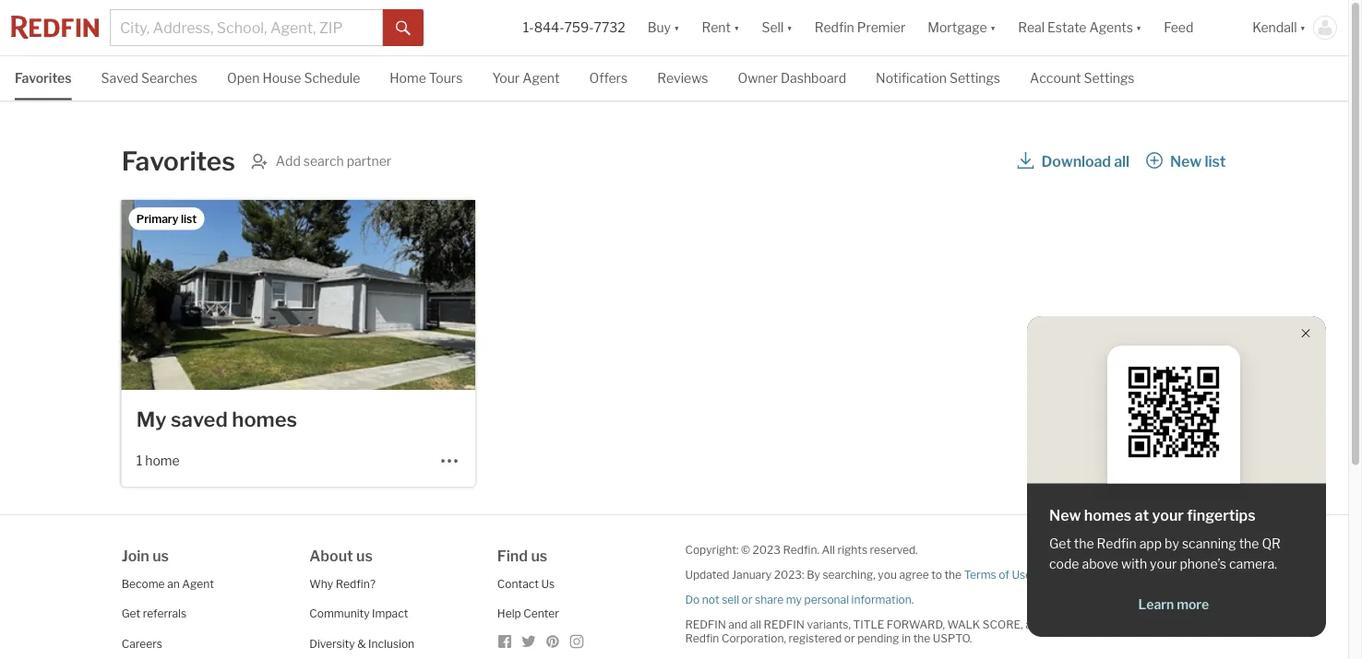 Task type: describe. For each thing, give the bounding box(es) containing it.
new list
[[1170, 152, 1226, 170]]

mortgage
[[928, 20, 987, 35]]

title
[[853, 618, 884, 632]]

and up corporation,
[[728, 618, 748, 632]]

about
[[309, 547, 353, 565]]

redfin facebook image
[[497, 635, 512, 650]]

primary list
[[136, 212, 197, 226]]

january
[[732, 569, 772, 582]]

reviews link
[[657, 56, 708, 98]]

City, Address, School, Agent, ZIP search field
[[110, 9, 383, 46]]

▾ for mortgage ▾
[[990, 20, 996, 35]]

center
[[523, 608, 559, 621]]

mortgage ▾
[[928, 20, 996, 35]]

share
[[755, 593, 784, 607]]

searches
[[141, 71, 198, 86]]

app install qr code image
[[1122, 361, 1225, 464]]

contact us button
[[497, 578, 555, 591]]

2 redfin from the left
[[764, 618, 805, 632]]

fingertips
[[1187, 507, 1256, 525]]

us for about us
[[356, 547, 373, 565]]

buy ▾
[[648, 20, 680, 35]]

redfin and all redfin variants, title forward, walk score, and the r logos, are trademarks of redfin corporation, registered or pending in the uspto.
[[685, 618, 1201, 646]]

more
[[1177, 598, 1209, 613]]

your agent
[[492, 71, 560, 86]]

saved
[[171, 407, 228, 432]]

all inside "redfin and all redfin variants, title forward, walk score, and the r logos, are trademarks of redfin corporation, registered or pending in the uspto."
[[750, 618, 761, 632]]

community impact
[[309, 608, 408, 621]]

contact us
[[497, 578, 555, 591]]

settings for notification settings
[[950, 71, 1000, 86]]

diversity & inclusion
[[309, 638, 414, 651]]

all inside download all button
[[1114, 152, 1130, 170]]

sell
[[762, 20, 784, 35]]

become an agent button
[[122, 578, 214, 591]]

new list button
[[1145, 145, 1227, 178]]

use
[[1012, 569, 1032, 582]]

us for find us
[[531, 547, 547, 565]]

your inside get the redfin app by scanning the qr code above with your phone's camera.
[[1150, 557, 1177, 573]]

open house schedule link
[[227, 56, 360, 98]]

redfin pinterest image
[[545, 635, 560, 650]]

redfin premier button
[[804, 0, 917, 55]]

why
[[309, 578, 333, 591]]

sell ▾ button
[[751, 0, 804, 55]]

your
[[492, 71, 520, 86]]

searching,
[[823, 569, 876, 582]]

updated
[[685, 569, 730, 582]]

with
[[1121, 557, 1147, 573]]

tours
[[429, 71, 463, 86]]

the right to
[[945, 569, 962, 582]]

and right score,
[[1025, 618, 1045, 632]]

by
[[1165, 537, 1179, 552]]

offers link
[[589, 56, 628, 98]]

1 vertical spatial .
[[912, 593, 914, 607]]

copyright:
[[685, 544, 739, 557]]

referrals
[[143, 608, 187, 621]]

become
[[122, 578, 165, 591]]

schedule
[[304, 71, 360, 86]]

1 horizontal spatial .
[[1129, 569, 1131, 582]]

registered
[[789, 632, 842, 646]]

copyright: © 2023 redfin. all rights reserved.
[[685, 544, 918, 557]]

my
[[786, 593, 802, 607]]

all
[[822, 544, 835, 557]]

reserved.
[[870, 544, 918, 557]]

account settings link
[[1030, 56, 1135, 98]]

corporation,
[[722, 632, 786, 646]]

learn
[[1138, 598, 1174, 613]]

diversity & inclusion button
[[309, 638, 414, 651]]

rent
[[702, 20, 731, 35]]

inclusion
[[368, 638, 414, 651]]

759-
[[564, 20, 594, 35]]

privacy policy link
[[1058, 569, 1129, 582]]

about us
[[309, 547, 373, 565]]

the left r
[[1047, 618, 1064, 632]]

settings for account settings
[[1084, 71, 1135, 86]]

in
[[902, 632, 911, 646]]

reviews
[[657, 71, 708, 86]]

1-844-759-7732 link
[[523, 20, 625, 35]]

new for new list
[[1170, 152, 1202, 170]]

walk
[[947, 618, 980, 632]]

owner
[[738, 71, 778, 86]]

notification settings
[[876, 71, 1000, 86]]

redfin premier
[[815, 20, 906, 35]]

help center
[[497, 608, 559, 621]]

7732
[[594, 20, 625, 35]]

1-844-759-7732
[[523, 20, 625, 35]]

submit search image
[[396, 21, 411, 36]]

pending
[[858, 632, 899, 646]]

terms
[[964, 569, 996, 582]]

download
[[1042, 152, 1111, 170]]



Task type: vqa. For each thing, say whether or not it's contained in the screenshot.
the bottommost is
no



Task type: locate. For each thing, give the bounding box(es) containing it.
open
[[227, 71, 260, 86]]

do
[[685, 593, 700, 607]]

personal
[[804, 593, 849, 607]]

why redfin?
[[309, 578, 376, 591]]

of left use
[[999, 569, 1010, 582]]

1 vertical spatial new
[[1049, 507, 1081, 525]]

0 vertical spatial or
[[742, 593, 753, 607]]

6 ▾ from the left
[[1300, 20, 1306, 35]]

1 horizontal spatial of
[[1191, 618, 1201, 632]]

1 horizontal spatial us
[[356, 547, 373, 565]]

2 ▾ from the left
[[734, 20, 740, 35]]

1 redfin from the left
[[685, 618, 726, 632]]

us right join
[[152, 547, 169, 565]]

or
[[742, 593, 753, 607], [844, 632, 855, 646]]

and right ,
[[1037, 569, 1056, 582]]

get for get referrals
[[122, 608, 140, 621]]

updated january 2023: by searching, you agree to the terms of use , and privacy policy .
[[685, 569, 1131, 582]]

download all button
[[1017, 145, 1131, 178]]

0 vertical spatial redfin
[[815, 20, 854, 35]]

rent ▾ button
[[702, 0, 740, 55]]

account settings
[[1030, 71, 1135, 86]]

1 us from the left
[[152, 547, 169, 565]]

my
[[136, 407, 167, 432]]

partner
[[347, 153, 391, 169]]

get up code
[[1049, 537, 1071, 552]]

the down forward,
[[913, 632, 931, 646]]

favorites left saved
[[15, 71, 72, 86]]

house
[[262, 71, 301, 86]]

0 vertical spatial your
[[1152, 507, 1184, 525]]

redfin inside redfin premier button
[[815, 20, 854, 35]]

dashboard
[[781, 71, 846, 86]]

get referrals button
[[122, 608, 187, 621]]

,
[[1032, 569, 1034, 582]]

rent ▾
[[702, 20, 740, 35]]

0 vertical spatial favorites
[[15, 71, 72, 86]]

not
[[702, 593, 719, 607]]

2023:
[[774, 569, 804, 582]]

redfin down not at the bottom
[[685, 632, 719, 646]]

▾ for kendall ▾
[[1300, 20, 1306, 35]]

0 horizontal spatial redfin
[[685, 632, 719, 646]]

2 us from the left
[[356, 547, 373, 565]]

1 vertical spatial favorites
[[122, 146, 235, 177]]

redfin instagram image
[[569, 635, 584, 650]]

▾ for rent ▾
[[734, 20, 740, 35]]

notification
[[876, 71, 947, 86]]

▾ right buy
[[674, 20, 680, 35]]

of down more
[[1191, 618, 1201, 632]]

new homes at your fingertips
[[1049, 507, 1256, 525]]

0 horizontal spatial redfin
[[685, 618, 726, 632]]

▾ right agents
[[1136, 20, 1142, 35]]

buy
[[648, 20, 671, 35]]

1 home
[[136, 453, 180, 469]]

5 ▾ from the left
[[1136, 20, 1142, 35]]

1 horizontal spatial redfin
[[815, 20, 854, 35]]

qr
[[1262, 537, 1281, 552]]

▾ for sell ▾
[[787, 20, 792, 35]]

2 horizontal spatial us
[[531, 547, 547, 565]]

phone's
[[1180, 557, 1227, 573]]

new inside button
[[1170, 152, 1202, 170]]

1 horizontal spatial homes
[[1084, 507, 1132, 525]]

feed button
[[1153, 0, 1242, 55]]

1 vertical spatial or
[[844, 632, 855, 646]]

settings down mortgage ▾ dropdown button
[[950, 71, 1000, 86]]

0 horizontal spatial favorites
[[15, 71, 72, 86]]

saved
[[101, 71, 138, 86]]

homes left 'at'
[[1084, 507, 1132, 525]]

settings down agents
[[1084, 71, 1135, 86]]

find us
[[497, 547, 547, 565]]

home tours
[[390, 71, 463, 86]]

0 vertical spatial all
[[1114, 152, 1130, 170]]

agent right your
[[523, 71, 560, 86]]

▾ for buy ▾
[[674, 20, 680, 35]]

4 ▾ from the left
[[990, 20, 996, 35]]

your
[[1152, 507, 1184, 525], [1150, 557, 1177, 573]]

sell ▾
[[762, 20, 792, 35]]

1 vertical spatial homes
[[1084, 507, 1132, 525]]

2 settings from the left
[[1084, 71, 1135, 86]]

0 horizontal spatial agent
[[182, 578, 214, 591]]

▾ right sell
[[787, 20, 792, 35]]

favorites link
[[15, 56, 72, 98]]

get up careers
[[122, 608, 140, 621]]

agree
[[899, 569, 929, 582]]

0 horizontal spatial .
[[912, 593, 914, 607]]

join us
[[122, 547, 169, 565]]

1 vertical spatial all
[[750, 618, 761, 632]]

favorites up primary list
[[122, 146, 235, 177]]

1 vertical spatial of
[[1191, 618, 1201, 632]]

0 vertical spatial list
[[1205, 152, 1226, 170]]

1 horizontal spatial new
[[1170, 152, 1202, 170]]

list for primary list
[[181, 212, 197, 226]]

2 vertical spatial redfin
[[685, 632, 719, 646]]

agent right an
[[182, 578, 214, 591]]

▾ inside dropdown button
[[1136, 20, 1142, 35]]

policy
[[1099, 569, 1129, 582]]

list for new list
[[1205, 152, 1226, 170]]

list inside button
[[1205, 152, 1226, 170]]

all up corporation,
[[750, 618, 761, 632]]

or inside "redfin and all redfin variants, title forward, walk score, and the r logos, are trademarks of redfin corporation, registered or pending in the uspto."
[[844, 632, 855, 646]]

redfin down not at the bottom
[[685, 618, 726, 632]]

0 horizontal spatial us
[[152, 547, 169, 565]]

844-
[[534, 20, 564, 35]]

sell
[[722, 593, 739, 607]]

0 vertical spatial agent
[[523, 71, 560, 86]]

my saved homes
[[136, 407, 297, 432]]

3 us from the left
[[531, 547, 547, 565]]

0 horizontal spatial all
[[750, 618, 761, 632]]

rent ▾ button
[[691, 0, 751, 55]]

1 vertical spatial agent
[[182, 578, 214, 591]]

0 horizontal spatial new
[[1049, 507, 1081, 525]]

offers
[[589, 71, 628, 86]]

forward,
[[887, 618, 945, 632]]

0 vertical spatial .
[[1129, 569, 1131, 582]]

home
[[145, 453, 180, 469]]

1 horizontal spatial favorites
[[122, 146, 235, 177]]

are
[[1110, 618, 1126, 632]]

0 horizontal spatial get
[[122, 608, 140, 621]]

do not sell or share my personal information .
[[685, 593, 914, 607]]

mortgage ▾ button
[[928, 0, 996, 55]]

▾ right mortgage
[[990, 20, 996, 35]]

by
[[807, 569, 820, 582]]

1 ▾ from the left
[[674, 20, 680, 35]]

you
[[878, 569, 897, 582]]

get for get the redfin app by scanning the qr code above with your phone's camera.
[[1049, 537, 1071, 552]]

add search partner button
[[250, 152, 391, 171]]

add search partner
[[276, 153, 391, 169]]

or down title
[[844, 632, 855, 646]]

do not sell or share my personal information link
[[685, 593, 912, 607]]

2023
[[753, 544, 781, 557]]

0 horizontal spatial homes
[[232, 407, 297, 432]]

app
[[1139, 537, 1162, 552]]

0 vertical spatial new
[[1170, 152, 1202, 170]]

privacy
[[1058, 569, 1097, 582]]

homes right saved
[[232, 407, 297, 432]]

the up above
[[1074, 537, 1094, 552]]

0 horizontal spatial settings
[[950, 71, 1000, 86]]

careers
[[122, 638, 162, 651]]

us for join us
[[152, 547, 169, 565]]

redfin twitter image
[[521, 635, 536, 650]]

1 horizontal spatial list
[[1205, 152, 1226, 170]]

help center button
[[497, 608, 559, 621]]

1 horizontal spatial or
[[844, 632, 855, 646]]

saved searches link
[[101, 56, 198, 98]]

an
[[167, 578, 180, 591]]

▾ right kendall
[[1300, 20, 1306, 35]]

us up redfin?
[[356, 547, 373, 565]]

1 horizontal spatial settings
[[1084, 71, 1135, 86]]

your down by at the bottom of the page
[[1150, 557, 1177, 573]]

diversity
[[309, 638, 355, 651]]

1 vertical spatial your
[[1150, 557, 1177, 573]]

0 horizontal spatial or
[[742, 593, 753, 607]]

all
[[1114, 152, 1130, 170], [750, 618, 761, 632]]

0 vertical spatial of
[[999, 569, 1010, 582]]

of
[[999, 569, 1010, 582], [1191, 618, 1201, 632]]

1 horizontal spatial redfin
[[764, 618, 805, 632]]

. down "agree"
[[912, 593, 914, 607]]

3 ▾ from the left
[[787, 20, 792, 35]]

scanning
[[1182, 537, 1236, 552]]

1 vertical spatial redfin
[[1097, 537, 1137, 552]]

variants,
[[807, 618, 851, 632]]

new for new homes at your fingertips
[[1049, 507, 1081, 525]]

buy ▾ button
[[648, 0, 680, 55]]

camera.
[[1229, 557, 1277, 573]]

above
[[1082, 557, 1119, 573]]

redfin left premier
[[815, 20, 854, 35]]

0 vertical spatial get
[[1049, 537, 1071, 552]]

redfin down the my
[[764, 618, 805, 632]]

your right 'at'
[[1152, 507, 1184, 525]]

1 horizontal spatial all
[[1114, 152, 1130, 170]]

1 horizontal spatial get
[[1049, 537, 1071, 552]]

community
[[309, 608, 370, 621]]

estate
[[1048, 20, 1087, 35]]

of inside "redfin and all redfin variants, title forward, walk score, and the r logos, are trademarks of redfin corporation, registered or pending in the uspto."
[[1191, 618, 1201, 632]]

or right the 'sell'
[[742, 593, 753, 607]]

1
[[136, 453, 142, 469]]

1 vertical spatial get
[[122, 608, 140, 621]]

feed
[[1164, 20, 1194, 35]]

mortgage ▾ button
[[917, 0, 1007, 55]]

open house schedule
[[227, 71, 360, 86]]

redfin up above
[[1097, 537, 1137, 552]]

the up camera.
[[1239, 537, 1259, 552]]

1 settings from the left
[[950, 71, 1000, 86]]

get
[[1049, 537, 1071, 552], [122, 608, 140, 621]]

get inside get the redfin app by scanning the qr code above with your phone's camera.
[[1049, 537, 1071, 552]]

2 horizontal spatial redfin
[[1097, 537, 1137, 552]]

redfin inside "redfin and all redfin variants, title forward, walk score, and the r logos, are trademarks of redfin corporation, registered or pending in the uspto."
[[685, 632, 719, 646]]

redfin
[[685, 618, 726, 632], [764, 618, 805, 632]]

0 horizontal spatial of
[[999, 569, 1010, 582]]

redfin.
[[783, 544, 819, 557]]

settings
[[950, 71, 1000, 86], [1084, 71, 1135, 86]]

0 horizontal spatial list
[[181, 212, 197, 226]]

0 vertical spatial homes
[[232, 407, 297, 432]]

. right above
[[1129, 569, 1131, 582]]

real estate agents ▾
[[1018, 20, 1142, 35]]

redfin inside get the redfin app by scanning the qr code above with your phone's camera.
[[1097, 537, 1137, 552]]

1 horizontal spatial agent
[[523, 71, 560, 86]]

us right find
[[531, 547, 547, 565]]

redfin?
[[336, 578, 376, 591]]

1 vertical spatial list
[[181, 212, 197, 226]]

▾ right rent
[[734, 20, 740, 35]]

become an agent
[[122, 578, 214, 591]]

photo of 11471 culver park dr image
[[122, 200, 475, 390]]

all right download at top
[[1114, 152, 1130, 170]]

uspto.
[[933, 632, 972, 646]]

real estate agents ▾ button
[[1007, 0, 1153, 55]]

▾
[[674, 20, 680, 35], [734, 20, 740, 35], [787, 20, 792, 35], [990, 20, 996, 35], [1136, 20, 1142, 35], [1300, 20, 1306, 35]]



